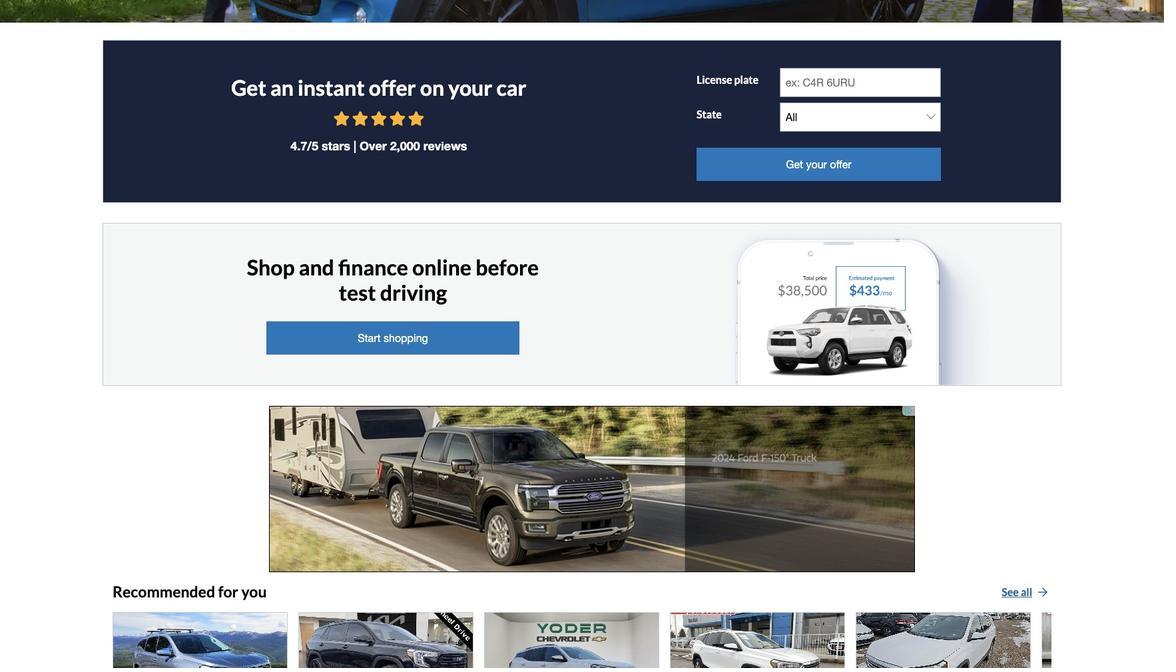 Task type: vqa. For each thing, say whether or not it's contained in the screenshot.
License Plate
yes



Task type: describe. For each thing, give the bounding box(es) containing it.
get an instant offer on your car
[[231, 74, 527, 100]]

|
[[354, 138, 356, 153]]

license
[[697, 73, 732, 86]]

offer inside get your offer button
[[830, 158, 852, 170]]

stars
[[322, 138, 350, 153]]

instant
[[298, 74, 365, 100]]

1 2022 gmc terrain slt awd image from the left
[[485, 614, 659, 669]]

see all
[[1002, 586, 1032, 599]]

start shopping button
[[266, 322, 519, 355]]

for
[[218, 583, 238, 602]]

reviews
[[423, 138, 467, 153]]

shop and finance online before test driving
[[247, 254, 539, 306]]

online
[[412, 254, 472, 280]]

see
[[1002, 586, 1019, 599]]

car
[[497, 74, 527, 100]]

2023 gmc terrain slt awd image
[[671, 614, 845, 669]]

all
[[1021, 586, 1032, 599]]

advertisement element
[[269, 406, 915, 573]]

start shopping
[[358, 332, 428, 344]]

on
[[420, 74, 444, 100]]

2018 gmc terrain slt image
[[1042, 614, 1164, 669]]

license plate
[[697, 73, 759, 86]]

shop
[[247, 254, 295, 280]]

4.7/5 stars | over 2,000 reviews
[[291, 138, 467, 153]]

over
[[360, 138, 387, 153]]

your inside get your offer button
[[806, 158, 827, 170]]

an
[[270, 74, 294, 100]]



Task type: locate. For each thing, give the bounding box(es) containing it.
and
[[299, 254, 334, 280]]

2,000
[[390, 138, 420, 153]]

1 horizontal spatial get
[[786, 158, 803, 170]]

finance
[[338, 254, 408, 280]]

offer
[[369, 74, 416, 100], [830, 158, 852, 170]]

start
[[358, 332, 381, 344]]

1 horizontal spatial offer
[[830, 158, 852, 170]]

your
[[448, 74, 492, 100], [806, 158, 827, 170]]

2022 gmc terrain slt awd image
[[485, 614, 659, 669], [857, 614, 1030, 669]]

shopping
[[384, 332, 428, 344]]

get inside button
[[786, 158, 803, 170]]

0 horizontal spatial get
[[231, 74, 266, 100]]

you
[[241, 583, 267, 602]]

get for get an instant offer on your car
[[231, 74, 266, 100]]

1 horizontal spatial 2022 gmc terrain slt awd image
[[857, 614, 1030, 669]]

test
[[339, 280, 376, 306]]

2020 gmc terrain denali awd image
[[113, 614, 287, 669]]

see all link
[[999, 584, 1052, 602]]

state
[[697, 108, 722, 120]]

0 horizontal spatial your
[[448, 74, 492, 100]]

driving
[[380, 280, 447, 306]]

get your offer button
[[697, 148, 941, 181]]

2 2022 gmc terrain slt awd image from the left
[[857, 614, 1030, 669]]

0 horizontal spatial offer
[[369, 74, 416, 100]]

0 vertical spatial offer
[[369, 74, 416, 100]]

1 horizontal spatial your
[[806, 158, 827, 170]]

2022 gmc terrain sle awd image
[[299, 614, 473, 669]]

plate
[[734, 73, 759, 86]]

recommended for you
[[113, 583, 267, 602]]

0 vertical spatial get
[[231, 74, 266, 100]]

1 vertical spatial your
[[806, 158, 827, 170]]

get
[[231, 74, 266, 100], [786, 158, 803, 170]]

0 horizontal spatial 2022 gmc terrain slt awd image
[[485, 614, 659, 669]]

recommended
[[113, 583, 215, 602]]

License plate field
[[780, 68, 941, 97]]

0 vertical spatial your
[[448, 74, 492, 100]]

get for get your offer
[[786, 158, 803, 170]]

4.7/5
[[291, 138, 318, 153]]

before
[[476, 254, 539, 280]]

get your offer
[[786, 158, 852, 170]]

1 vertical spatial get
[[786, 158, 803, 170]]

1 vertical spatial offer
[[830, 158, 852, 170]]

see all image
[[1038, 588, 1048, 598]]



